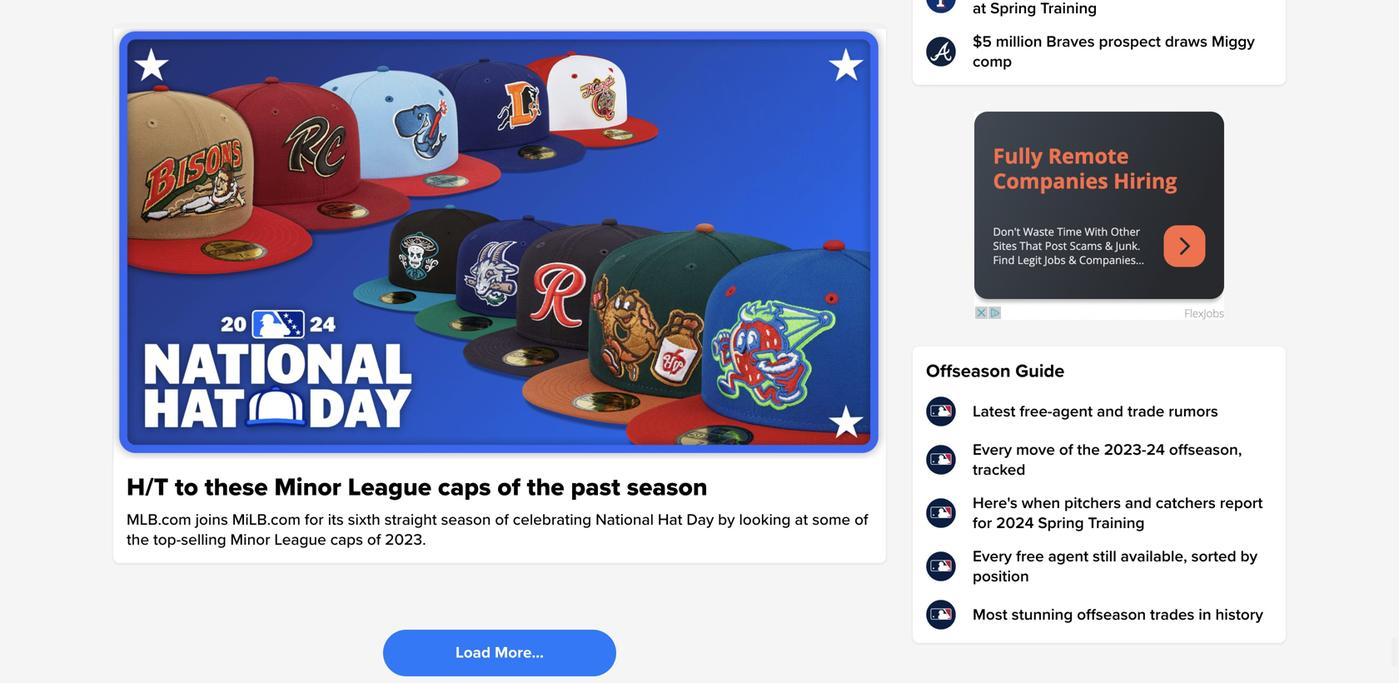 Task type: vqa. For each thing, say whether or not it's contained in the screenshot.
the president to the top
no



Task type: locate. For each thing, give the bounding box(es) containing it.
for down here's at the right of the page
[[973, 514, 992, 533]]

1 vertical spatial and
[[1125, 494, 1152, 513]]

offseason guide
[[926, 360, 1065, 382]]

latest free-agent and trade rumors
[[973, 402, 1219, 421]]

h/t
[[127, 472, 168, 503]]

1 vertical spatial season
[[441, 510, 491, 529]]

milb.com
[[232, 510, 301, 529]]

mlb image down offseason
[[926, 397, 956, 427]]

agent down guide
[[1053, 402, 1093, 421]]

mlb image
[[926, 397, 956, 427], [926, 445, 956, 475], [926, 551, 956, 581], [926, 600, 956, 630]]

latest free-agent and trade rumors link
[[926, 397, 1273, 427]]

0 vertical spatial and
[[1097, 402, 1124, 421]]

every free agent still available, sorted by position link
[[926, 546, 1273, 586]]

the up celebrating
[[527, 472, 565, 503]]

every up position
[[973, 547, 1012, 566]]

celebrating
[[513, 510, 592, 529]]

0 horizontal spatial by
[[718, 510, 735, 529]]

guide
[[1016, 360, 1065, 382]]

2 vertical spatial the
[[127, 530, 149, 549]]

sixth
[[348, 510, 380, 529]]

2 every from the top
[[973, 547, 1012, 566]]

0 vertical spatial every
[[973, 440, 1012, 459]]

1 horizontal spatial for
[[973, 514, 992, 533]]

and inside the here's when pitchers and catchers report for 2024 spring training
[[1125, 494, 1152, 513]]

catchers
[[1156, 494, 1216, 513]]

1 horizontal spatial the
[[527, 472, 565, 503]]

its
[[328, 510, 344, 529]]

agent inside every free agent still available, sorted by position
[[1048, 547, 1089, 566]]

every inside every move of the 2023-24 offseason, tracked
[[973, 440, 1012, 459]]

1 horizontal spatial caps
[[438, 472, 491, 503]]

1 vertical spatial caps
[[330, 530, 363, 549]]

h/t to these minor league caps of the past season image
[[113, 24, 886, 459]]

past
[[571, 472, 621, 503]]

position
[[973, 567, 1029, 586]]

0 vertical spatial by
[[718, 510, 735, 529]]

2 horizontal spatial the
[[1077, 440, 1100, 459]]

of right the 'move'
[[1059, 440, 1073, 459]]

0 horizontal spatial for
[[305, 510, 324, 529]]

at
[[795, 510, 808, 529]]

and left trade
[[1097, 402, 1124, 421]]

by
[[718, 510, 735, 529], [1241, 547, 1258, 566]]

0 horizontal spatial caps
[[330, 530, 363, 549]]

agent down spring
[[1048, 547, 1089, 566]]

most stunning offseason trades in history
[[973, 605, 1264, 624]]

every free agent still available, sorted by position
[[973, 547, 1258, 586]]

mlb image down mlb icon
[[926, 551, 956, 581]]

sorted
[[1192, 547, 1237, 566]]

0 horizontal spatial league
[[274, 530, 326, 549]]

1 horizontal spatial league
[[348, 472, 432, 503]]

season down h/t to these minor league caps of the past season link at bottom
[[441, 510, 491, 529]]

24
[[1147, 440, 1165, 459]]

every
[[973, 440, 1012, 459], [973, 547, 1012, 566]]

1 horizontal spatial season
[[627, 472, 708, 503]]

and up training
[[1125, 494, 1152, 513]]

here's when pitchers and catchers report for 2024 spring training link
[[926, 493, 1273, 533]]

offseason,
[[1169, 440, 1242, 459]]

for
[[305, 510, 324, 529], [973, 514, 992, 533]]

every inside every free agent still available, sorted by position
[[973, 547, 1012, 566]]

spring
[[1038, 514, 1084, 533]]

the left 2023- on the right bottom
[[1077, 440, 1100, 459]]

every up tracked
[[973, 440, 1012, 459]]

0 horizontal spatial minor
[[230, 530, 270, 549]]

load
[[456, 643, 491, 662]]

1 horizontal spatial and
[[1125, 494, 1152, 513]]

most
[[973, 605, 1008, 624]]

every for every move of the 2023-24 offseason, tracked
[[973, 440, 1012, 459]]

every for every free agent still available, sorted by position
[[973, 547, 1012, 566]]

0 vertical spatial agent
[[1053, 402, 1093, 421]]

of down h/t to these minor league caps of the past season link at bottom
[[495, 510, 509, 529]]

1 horizontal spatial by
[[1241, 547, 1258, 566]]

minor
[[274, 472, 341, 503], [230, 530, 270, 549]]

mlb image inside every move of the 2023-24 offseason, tracked link
[[926, 445, 956, 475]]

3 mlb image from the top
[[926, 551, 956, 581]]

mlb image left the 'most' in the right of the page
[[926, 600, 956, 630]]

free
[[1016, 547, 1044, 566]]

to
[[175, 472, 198, 503]]

1 vertical spatial minor
[[230, 530, 270, 549]]

1 every from the top
[[973, 440, 1012, 459]]

of
[[1059, 440, 1073, 459], [498, 472, 521, 503], [495, 510, 509, 529], [855, 510, 869, 529], [367, 530, 381, 549]]

by right the sorted
[[1241, 547, 1258, 566]]

comp
[[973, 52, 1012, 71]]

agent
[[1053, 402, 1093, 421], [1048, 547, 1089, 566]]

offseason
[[1077, 605, 1146, 624]]

4 mlb image from the top
[[926, 600, 956, 630]]

2023-
[[1104, 440, 1147, 459]]

0 vertical spatial minor
[[274, 472, 341, 503]]

free-
[[1020, 402, 1053, 421]]

for inside the here's when pitchers and catchers report for 2024 spring training
[[973, 514, 992, 533]]

trade
[[1128, 402, 1165, 421]]

the inside every move of the 2023-24 offseason, tracked
[[1077, 440, 1100, 459]]

draws
[[1165, 32, 1208, 51]]

1 vertical spatial every
[[973, 547, 1012, 566]]

$5
[[973, 32, 992, 51]]

and
[[1097, 402, 1124, 421], [1125, 494, 1152, 513]]

rumors
[[1169, 402, 1219, 421]]

mlb image up mlb icon
[[926, 445, 956, 475]]

agent for free
[[1048, 547, 1089, 566]]

prospect
[[1099, 32, 1161, 51]]

by right day
[[718, 510, 735, 529]]

history
[[1216, 605, 1264, 624]]

offseason
[[926, 360, 1011, 382]]

for left its
[[305, 510, 324, 529]]

season
[[627, 472, 708, 503], [441, 510, 491, 529]]

league
[[348, 472, 432, 503], [274, 530, 326, 549]]

the
[[1077, 440, 1100, 459], [527, 472, 565, 503], [127, 530, 149, 549]]

0 vertical spatial the
[[1077, 440, 1100, 459]]

league down milb.com
[[274, 530, 326, 549]]

load more... button
[[383, 630, 616, 676]]

1 vertical spatial agent
[[1048, 547, 1089, 566]]

0 vertical spatial league
[[348, 472, 432, 503]]

training
[[1088, 514, 1145, 533]]

2 mlb image from the top
[[926, 445, 956, 475]]

caps
[[438, 472, 491, 503], [330, 530, 363, 549]]

by inside every free agent still available, sorted by position
[[1241, 547, 1258, 566]]

minor down milb.com
[[230, 530, 270, 549]]

0 horizontal spatial and
[[1097, 402, 1124, 421]]

agent for free-
[[1053, 402, 1093, 421]]

million
[[996, 32, 1043, 51]]

season up hat
[[627, 472, 708, 503]]

selling
[[181, 530, 226, 549]]

1 vertical spatial by
[[1241, 547, 1258, 566]]

minor up its
[[274, 472, 341, 503]]

the down 'mlb.com' at the left bottom
[[127, 530, 149, 549]]

mlb image for most stunning offseason trades in history
[[926, 600, 956, 630]]

pitchers
[[1065, 494, 1121, 513]]

1 mlb image from the top
[[926, 397, 956, 427]]

league up straight
[[348, 472, 432, 503]]

mlb image inside the 'every free agent still available, sorted by position' link
[[926, 551, 956, 581]]



Task type: describe. For each thing, give the bounding box(es) containing it.
and for catchers
[[1125, 494, 1152, 513]]

1 vertical spatial the
[[527, 472, 565, 503]]

of right some
[[855, 510, 869, 529]]

joins
[[195, 510, 228, 529]]

0 vertical spatial season
[[627, 472, 708, 503]]

stunning
[[1012, 605, 1073, 624]]

straight
[[385, 510, 437, 529]]

day
[[687, 510, 714, 529]]

0 horizontal spatial the
[[127, 530, 149, 549]]

braves
[[1047, 32, 1095, 51]]

tracked
[[973, 460, 1026, 479]]

top-
[[153, 530, 181, 549]]

trades
[[1150, 605, 1195, 624]]

report
[[1220, 494, 1263, 513]]

and for trade
[[1097, 402, 1124, 421]]

looking
[[739, 510, 791, 529]]

0 vertical spatial caps
[[438, 472, 491, 503]]

most stunning offseason trades in history link
[[926, 600, 1273, 630]]

mlb.com
[[127, 510, 191, 529]]

latest
[[973, 402, 1016, 421]]

national
[[596, 510, 654, 529]]

mlb image for every free agent still available, sorted by position
[[926, 551, 956, 581]]

available,
[[1121, 547, 1188, 566]]

some
[[812, 510, 851, 529]]

2024
[[996, 514, 1034, 533]]

advertisement element
[[975, 112, 1225, 320]]

for inside 'h/t to these minor league caps of the past season mlb.com joins milb.com for its sixth straight season of celebrating national hat day by looking at some of the top-selling minor league caps of 2023.'
[[305, 510, 324, 529]]

of inside every move of the 2023-24 offseason, tracked
[[1059, 440, 1073, 459]]

of up celebrating
[[498, 472, 521, 503]]

2023.
[[385, 530, 426, 549]]

by inside 'h/t to these minor league caps of the past season mlb.com joins milb.com for its sixth straight season of celebrating national hat day by looking at some of the top-selling minor league caps of 2023.'
[[718, 510, 735, 529]]

hat
[[658, 510, 683, 529]]

of down sixth
[[367, 530, 381, 549]]

when
[[1022, 494, 1061, 513]]

load more...
[[456, 643, 544, 662]]

in
[[1199, 605, 1212, 624]]

more...
[[495, 643, 544, 662]]

$5 million braves prospect draws miggy comp
[[973, 32, 1255, 71]]

braves image
[[926, 37, 956, 67]]

mlb image for every move of the 2023-24 offseason, tracked
[[926, 445, 956, 475]]

miggy
[[1212, 32, 1255, 51]]

here's when pitchers and catchers report for 2024 spring training
[[973, 494, 1263, 533]]

0 horizontal spatial season
[[441, 510, 491, 529]]

h/t to these minor league caps of the past season link
[[127, 472, 873, 503]]

here's
[[973, 494, 1018, 513]]

1 horizontal spatial minor
[[274, 472, 341, 503]]

$5 million braves prospect draws miggy comp link
[[926, 32, 1273, 72]]

rangers image
[[926, 0, 956, 13]]

these
[[205, 472, 268, 503]]

move
[[1016, 440, 1055, 459]]

mlb image for latest free-agent and trade rumors
[[926, 397, 956, 427]]

still
[[1093, 547, 1117, 566]]

mlb image
[[926, 498, 956, 528]]

h/t to these minor league caps of the past season mlb.com joins milb.com for its sixth straight season of celebrating national hat day by looking at some of the top-selling minor league caps of 2023.
[[127, 472, 869, 549]]

1 vertical spatial league
[[274, 530, 326, 549]]

every move of the 2023-24 offseason, tracked link
[[926, 440, 1273, 480]]

every move of the 2023-24 offseason, tracked
[[973, 440, 1242, 479]]



